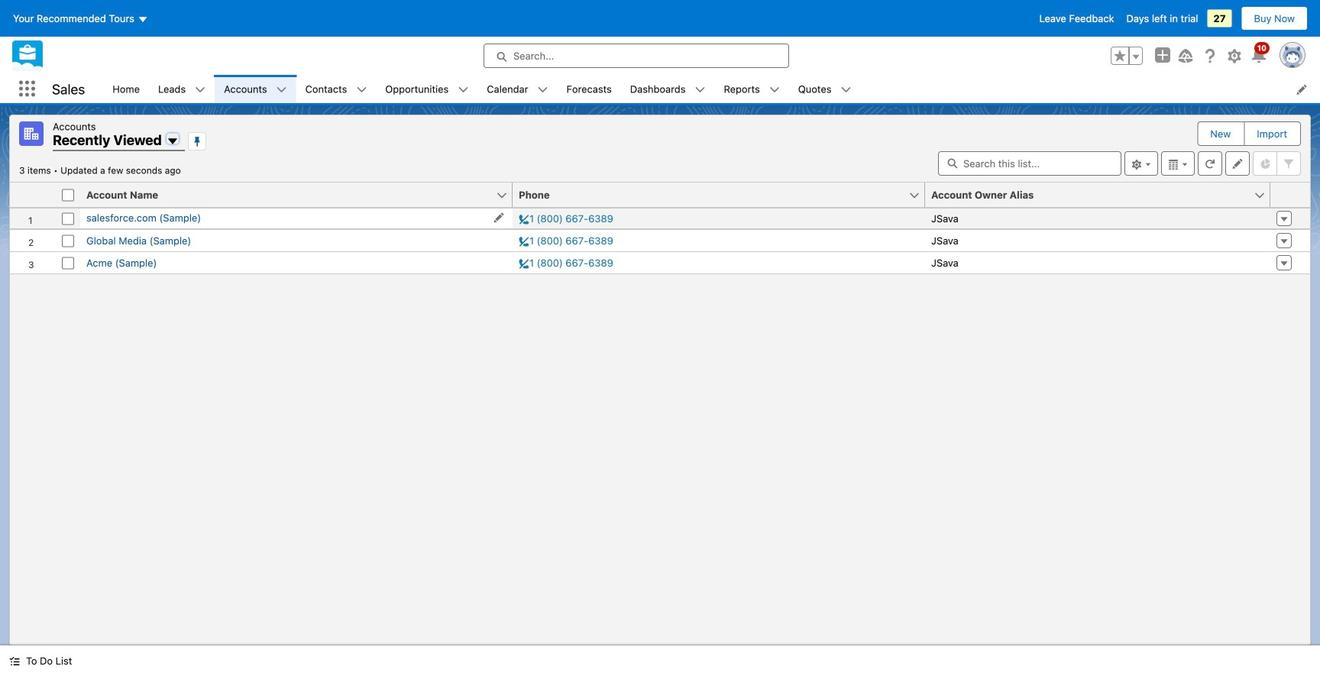 Task type: vqa. For each thing, say whether or not it's contained in the screenshot.
eighth list item's text default icon
no



Task type: locate. For each thing, give the bounding box(es) containing it.
group
[[1111, 47, 1143, 65]]

Search Recently Viewed list view. search field
[[938, 151, 1122, 176]]

recently viewed grid
[[10, 183, 1311, 274]]

2 vertical spatial click to dial disabled image
[[519, 257, 614, 269]]

cell
[[56, 183, 80, 208]]

1 vertical spatial click to dial disabled image
[[519, 235, 614, 246]]

4 list item from the left
[[376, 75, 478, 103]]

text default image
[[356, 84, 367, 95], [695, 84, 706, 95], [769, 84, 780, 95]]

2 text default image from the left
[[695, 84, 706, 95]]

3 click to dial disabled image from the top
[[519, 257, 614, 269]]

click to dial disabled image
[[519, 213, 614, 224], [519, 235, 614, 246], [519, 257, 614, 269]]

phone element
[[513, 183, 935, 208]]

5 list item from the left
[[478, 75, 558, 103]]

7 list item from the left
[[715, 75, 789, 103]]

list item
[[149, 75, 215, 103], [215, 75, 296, 103], [296, 75, 376, 103], [376, 75, 478, 103], [478, 75, 558, 103], [621, 75, 715, 103], [715, 75, 789, 103], [789, 75, 861, 103]]

0 vertical spatial click to dial disabled image
[[519, 213, 614, 224]]

list
[[103, 75, 1321, 103]]

0 horizontal spatial text default image
[[356, 84, 367, 95]]

text default image
[[195, 84, 206, 95], [276, 84, 287, 95], [458, 84, 469, 95], [538, 84, 548, 95], [841, 84, 852, 95], [9, 656, 20, 667]]

1 horizontal spatial text default image
[[695, 84, 706, 95]]

2 horizontal spatial text default image
[[769, 84, 780, 95]]

3 text default image from the left
[[769, 84, 780, 95]]



Task type: describe. For each thing, give the bounding box(es) containing it.
account owner alias element
[[925, 183, 1280, 208]]

2 list item from the left
[[215, 75, 296, 103]]

account name element
[[80, 183, 522, 208]]

8 list item from the left
[[789, 75, 861, 103]]

action element
[[1271, 183, 1311, 208]]

6 list item from the left
[[621, 75, 715, 103]]

action image
[[1271, 183, 1311, 207]]

recently viewed|accounts|list view element
[[9, 115, 1311, 646]]

1 list item from the left
[[149, 75, 215, 103]]

item number element
[[10, 183, 56, 208]]

1 click to dial disabled image from the top
[[519, 213, 614, 224]]

3 list item from the left
[[296, 75, 376, 103]]

1 text default image from the left
[[356, 84, 367, 95]]

cell inside the recently viewed grid
[[56, 183, 80, 208]]

recently viewed status
[[19, 165, 60, 176]]

2 click to dial disabled image from the top
[[519, 235, 614, 246]]

item number image
[[10, 183, 56, 207]]



